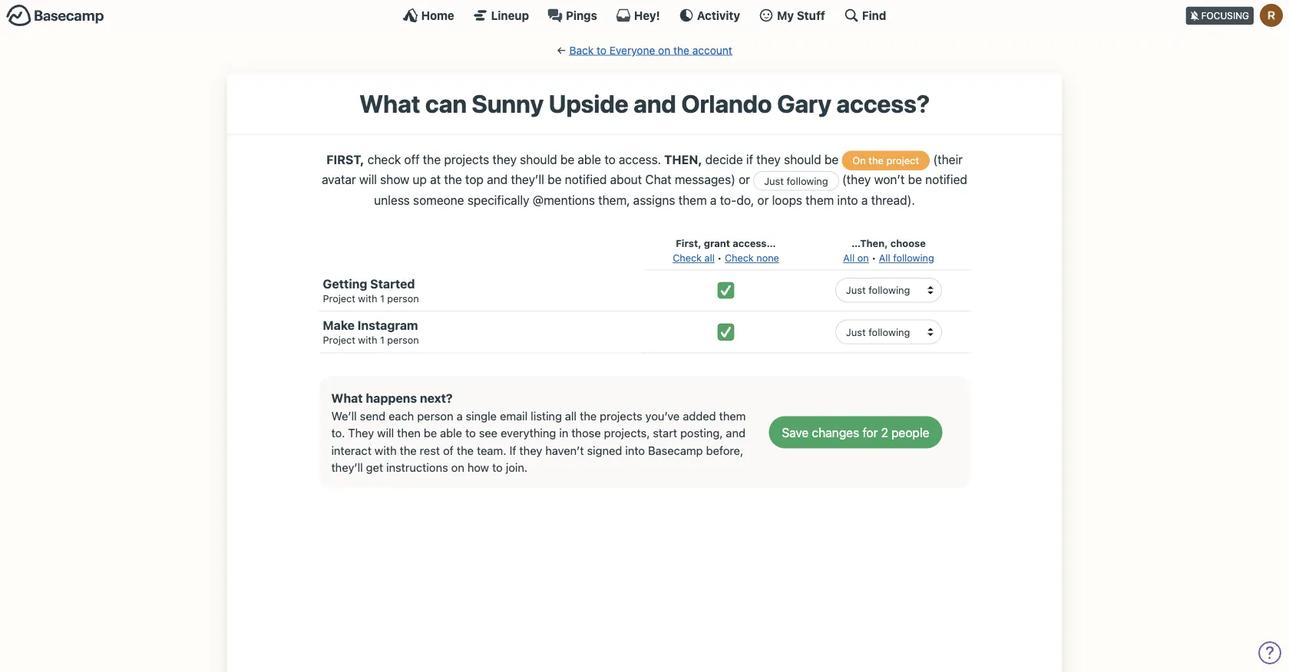 Task type: vqa. For each thing, say whether or not it's contained in the screenshot.
activity report IMAGE
no



Task type: locate. For each thing, give the bounding box(es) containing it.
first,
[[326, 152, 364, 167]]

with inside make instagram project                             with 1 person
[[358, 334, 377, 346]]

0 horizontal spatial following
[[787, 175, 828, 187]]

1 vertical spatial and
[[487, 172, 508, 187]]

able inside what happens next? we'll send each person a single email listing all the projects you've added them to.                    they will then be able to see everything in those projects, start posting, and interact with the rest of the team.                   if they haven't signed into basecamp before, they'll get instructions on how to join.
[[440, 427, 462, 440]]

and down "back to everyone on the account" 'link' on the top of the page
[[633, 89, 676, 118]]

0 vertical spatial or
[[739, 172, 750, 187]]

choose
[[890, 238, 926, 249]]

at
[[430, 172, 441, 187]]

person inside what happens next? we'll send each person a single email listing all the projects you've added them to.                    they will then be able to see everything in those projects, start posting, and interact with the rest of the team.                   if they haven't signed into basecamp before, they'll get instructions on how to join.
[[417, 409, 453, 423]]

0 horizontal spatial should
[[520, 152, 557, 167]]

or
[[739, 172, 750, 187], [757, 193, 769, 207]]

following down choose
[[893, 252, 934, 264]]

1 vertical spatial able
[[440, 427, 462, 440]]

2 project from the top
[[323, 334, 355, 346]]

…then,
[[852, 238, 888, 249]]

1 vertical spatial following
[[893, 252, 934, 264]]

everything
[[501, 427, 556, 440]]

0 horizontal spatial or
[[739, 172, 750, 187]]

0 vertical spatial and
[[633, 89, 676, 118]]

a
[[710, 193, 717, 207], [861, 193, 868, 207], [457, 409, 463, 423]]

all inside the first, grant access… check all • check none
[[704, 252, 715, 264]]

project
[[323, 293, 355, 304], [323, 334, 355, 346]]

1 horizontal spatial they
[[519, 444, 542, 457]]

1 vertical spatial all
[[565, 409, 577, 423]]

hey!
[[634, 8, 660, 22]]

avatar
[[322, 172, 356, 187]]

• down grant
[[717, 252, 722, 264]]

with inside getting started project                             with 1 person
[[358, 293, 377, 304]]

interact
[[331, 444, 372, 457]]

a left to-
[[710, 193, 717, 207]]

a left single
[[457, 409, 463, 423]]

following up loops
[[787, 175, 828, 187]]

1 project from the top
[[323, 293, 355, 304]]

can
[[425, 89, 467, 118]]

1 horizontal spatial a
[[710, 193, 717, 207]]

1 horizontal spatial all
[[879, 252, 890, 264]]

• down …then,
[[872, 252, 876, 264]]

or up do, at the right of the page
[[739, 172, 750, 187]]

what up we'll
[[331, 391, 363, 405]]

1 check from the left
[[673, 252, 702, 264]]

and up before,
[[726, 427, 746, 440]]

what up check
[[359, 89, 420, 118]]

main element
[[0, 0, 1289, 30]]

1 horizontal spatial able
[[578, 152, 601, 167]]

on the project
[[852, 155, 919, 166]]

notified down (their
[[925, 172, 967, 187]]

0 horizontal spatial a
[[457, 409, 463, 423]]

to right back
[[597, 44, 607, 56]]

be inside what happens next? we'll send each person a single email listing all the projects you've added them to.                    they will then be able to see everything in those projects, start posting, and interact with the rest of the team.                   if they haven't signed into basecamp before, they'll get instructions on how to join.
[[424, 427, 437, 440]]

project inside make instagram project                             with 1 person
[[323, 334, 355, 346]]

2 horizontal spatial on
[[857, 252, 869, 264]]

2 vertical spatial with
[[375, 444, 397, 457]]

they right the if
[[756, 152, 781, 167]]

1 horizontal spatial or
[[757, 193, 769, 207]]

1 horizontal spatial •
[[872, 252, 876, 264]]

all down grant
[[704, 252, 715, 264]]

into down the (they
[[837, 193, 858, 207]]

1 horizontal spatial they'll
[[511, 172, 544, 187]]

projects,
[[604, 427, 650, 440]]

will down check
[[359, 172, 377, 187]]

haven't
[[545, 444, 584, 457]]

they up specifically
[[492, 152, 517, 167]]

2 horizontal spatial them
[[806, 193, 834, 207]]

on down of
[[451, 461, 464, 475]]

1 horizontal spatial on
[[658, 44, 671, 56]]

notified down first, check off the projects they should be able to access. then, decide if they should be
[[565, 172, 607, 187]]

2 • from the left
[[872, 252, 876, 264]]

1 vertical spatial with
[[358, 334, 377, 346]]

see
[[479, 427, 498, 440]]

next?
[[420, 391, 453, 405]]

with for instagram
[[358, 334, 377, 346]]

0 horizontal spatial they
[[492, 152, 517, 167]]

1 horizontal spatial projects
[[600, 409, 642, 423]]

on down …then,
[[857, 252, 869, 264]]

1 vertical spatial into
[[625, 444, 645, 457]]

0 horizontal spatial all
[[565, 409, 577, 423]]

1 vertical spatial project
[[323, 334, 355, 346]]

with for started
[[358, 293, 377, 304]]

will
[[359, 172, 377, 187], [377, 427, 394, 440]]

the up those
[[580, 409, 597, 423]]

should up just following
[[784, 152, 821, 167]]

project down getting
[[323, 293, 355, 304]]

all
[[843, 252, 855, 264], [879, 252, 890, 264]]

they'll up specifically
[[511, 172, 544, 187]]

1 horizontal spatial them
[[719, 409, 746, 423]]

2 should from the left
[[784, 152, 821, 167]]

0 vertical spatial person
[[387, 293, 419, 304]]

all
[[704, 252, 715, 264], [565, 409, 577, 423]]

project down make
[[323, 334, 355, 346]]

and inside (their avatar will show up at the top and they'll be notified about chat messages)           or
[[487, 172, 508, 187]]

check
[[673, 252, 702, 264], [725, 252, 754, 264]]

0 horizontal spatial notified
[[565, 172, 607, 187]]

with down instagram
[[358, 334, 377, 346]]

person for instagram
[[387, 334, 419, 346]]

do,
[[737, 193, 754, 207]]

projects up the top
[[444, 152, 489, 167]]

or right do, at the right of the page
[[757, 193, 769, 207]]

1 inside make instagram project                             with 1 person
[[380, 334, 385, 346]]

focusing
[[1201, 10, 1249, 21]]

person inside getting started project                             with 1 person
[[387, 293, 419, 304]]

back
[[569, 44, 594, 56]]

should
[[520, 152, 557, 167], [784, 152, 821, 167]]

in
[[559, 427, 568, 440]]

1 horizontal spatial all
[[704, 252, 715, 264]]

person inside make instagram project                             with 1 person
[[387, 334, 419, 346]]

to left see
[[465, 427, 476, 440]]

0 horizontal spatial •
[[717, 252, 722, 264]]

1 horizontal spatial should
[[784, 152, 821, 167]]

will inside (their avatar will show up at the top and they'll be notified about chat messages)           or
[[359, 172, 377, 187]]

into inside what happens next? we'll send each person a single email listing all the projects you've added them to.                    they will then be able to see everything in those projects, start posting, and interact with the rest of the team.                   if they haven't signed into basecamp before, they'll get instructions on how to join.
[[625, 444, 645, 457]]

2 horizontal spatial and
[[726, 427, 746, 440]]

on right everyone
[[658, 44, 671, 56]]

0 horizontal spatial all
[[843, 252, 855, 264]]

0 vertical spatial project
[[323, 293, 355, 304]]

1 • from the left
[[717, 252, 722, 264]]

listing
[[531, 409, 562, 423]]

they down everything
[[519, 444, 542, 457]]

all inside what happens next? we'll send each person a single email listing all the projects you've added them to.                    they will then be able to see everything in those projects, start posting, and interact with the rest of the team.                   if they haven't signed into basecamp before, they'll get instructions on how to join.
[[565, 409, 577, 423]]

or inside (their avatar will show up at the top and they'll be notified about chat messages)           or
[[739, 172, 750, 187]]

on
[[658, 44, 671, 56], [857, 252, 869, 264], [451, 461, 464, 475]]

and up specifically
[[487, 172, 508, 187]]

2 vertical spatial person
[[417, 409, 453, 423]]

None submit
[[769, 417, 942, 449]]

all on button
[[843, 251, 869, 265]]

all up in
[[565, 409, 577, 423]]

following
[[787, 175, 828, 187], [893, 252, 934, 264]]

projects inside what happens next? we'll send each person a single email listing all the projects you've added them to.                    they will then be able to see everything in those projects, start posting, and interact with the rest of the team.                   if they haven't signed into basecamp before, they'll get instructions on how to join.
[[600, 409, 642, 423]]

1 vertical spatial they'll
[[331, 461, 363, 475]]

and
[[633, 89, 676, 118], [487, 172, 508, 187], [726, 427, 746, 440]]

able up them,
[[578, 152, 601, 167]]

1 vertical spatial what
[[331, 391, 363, 405]]

into down "projects," in the bottom of the page
[[625, 444, 645, 457]]

0 vertical spatial 1
[[380, 293, 385, 304]]

email
[[500, 409, 528, 423]]

•
[[717, 252, 722, 264], [872, 252, 876, 264]]

will down send
[[377, 427, 394, 440]]

0 horizontal spatial and
[[487, 172, 508, 187]]

projects
[[444, 152, 489, 167], [600, 409, 642, 423]]

0 horizontal spatial check
[[673, 252, 702, 264]]

1 vertical spatial on
[[857, 252, 869, 264]]

the right at
[[444, 172, 462, 187]]

(their avatar will show up at the top and they'll be notified about chat messages)           or
[[322, 152, 963, 187]]

them down messages)
[[678, 193, 707, 207]]

notified inside (they won't be notified unless someone specifically @mentions them, assigns them a to-do, or loops them into a thread).
[[925, 172, 967, 187]]

notified
[[565, 172, 607, 187], [925, 172, 967, 187]]

just following
[[764, 175, 828, 187]]

1
[[380, 293, 385, 304], [380, 334, 385, 346]]

pings button
[[547, 8, 597, 23]]

able
[[578, 152, 601, 167], [440, 427, 462, 440]]

to-
[[720, 193, 737, 207]]

1 vertical spatial or
[[757, 193, 769, 207]]

0 horizontal spatial into
[[625, 444, 645, 457]]

…then, choose all on • all following
[[843, 238, 934, 264]]

be inside (their avatar will show up at the top and they'll be notified about chat messages)           or
[[547, 172, 562, 187]]

them for loops
[[806, 193, 834, 207]]

0 vertical spatial what
[[359, 89, 420, 118]]

2 all from the left
[[879, 252, 890, 264]]

1 horizontal spatial check
[[725, 252, 754, 264]]

get
[[366, 461, 383, 475]]

unless
[[374, 193, 410, 207]]

1 vertical spatial projects
[[600, 409, 642, 423]]

0 vertical spatial with
[[358, 293, 377, 304]]

the inside (their avatar will show up at the top and they'll be notified about chat messages)           or
[[444, 172, 462, 187]]

person down next?
[[417, 409, 453, 423]]

project inside getting started project                             with 1 person
[[323, 293, 355, 304]]

how
[[467, 461, 489, 475]]

they
[[492, 152, 517, 167], [756, 152, 781, 167], [519, 444, 542, 457]]

able up of
[[440, 427, 462, 440]]

2 1 from the top
[[380, 334, 385, 346]]

0 horizontal spatial they'll
[[331, 461, 363, 475]]

1 horizontal spatial into
[[837, 193, 858, 207]]

them inside what happens next? we'll send each person a single email listing all the projects you've added them to.                    they will then be able to see everything in those projects, start posting, and interact with the rest of the team.                   if they haven't signed into basecamp before, they'll get instructions on how to join.
[[719, 409, 746, 423]]

they'll down interact at the bottom left
[[331, 461, 363, 475]]

check down access…
[[725, 252, 754, 264]]

0 horizontal spatial projects
[[444, 152, 489, 167]]

1 vertical spatial will
[[377, 427, 394, 440]]

2 vertical spatial on
[[451, 461, 464, 475]]

check all button
[[673, 251, 715, 265]]

0 vertical spatial into
[[837, 193, 858, 207]]

0 vertical spatial will
[[359, 172, 377, 187]]

2 vertical spatial and
[[726, 427, 746, 440]]

0 vertical spatial they'll
[[511, 172, 544, 187]]

0 vertical spatial all
[[704, 252, 715, 264]]

1 notified from the left
[[565, 172, 607, 187]]

0 horizontal spatial on
[[451, 461, 464, 475]]

person down instagram
[[387, 334, 419, 346]]

thread).
[[871, 193, 915, 207]]

about
[[610, 172, 642, 187]]

what
[[359, 89, 420, 118], [331, 391, 363, 405]]

with up get
[[375, 444, 397, 457]]

hey! button
[[616, 8, 660, 23]]

them down just following
[[806, 193, 834, 207]]

1 inside getting started project                             with 1 person
[[380, 293, 385, 304]]

projects up "projects," in the bottom of the page
[[600, 409, 642, 423]]

my
[[777, 8, 794, 22]]

with down getting
[[358, 293, 377, 304]]

1 1 from the top
[[380, 293, 385, 304]]

1 down instagram
[[380, 334, 385, 346]]

1 horizontal spatial notified
[[925, 172, 967, 187]]

what inside what happens next? we'll send each person a single email listing all the projects you've added them to.                    they will then be able to see everything in those projects, start posting, and interact with the rest of the team.                   if they haven't signed into basecamp before, they'll get instructions on how to join.
[[331, 391, 363, 405]]

we'll
[[331, 409, 357, 423]]

1 horizontal spatial following
[[893, 252, 934, 264]]

they'll inside what happens next? we'll send each person a single email listing all the projects you've added them to.                    they will then be able to see everything in those projects, start posting, and interact with the rest of the team.                   if they haven't signed into basecamp before, they'll get instructions on how to join.
[[331, 461, 363, 475]]

2 notified from the left
[[925, 172, 967, 187]]

1 vertical spatial 1
[[380, 334, 385, 346]]

lineup link
[[473, 8, 529, 23]]

person
[[387, 293, 419, 304], [387, 334, 419, 346], [417, 409, 453, 423]]

a down the (they
[[861, 193, 868, 207]]

will inside what happens next? we'll send each person a single email listing all the projects you've added them to.                    they will then be able to see everything in those projects, start posting, and interact with the rest of the team.                   if they haven't signed into basecamp before, they'll get instructions on how to join.
[[377, 427, 394, 440]]

• inside the first, grant access… check all • check none
[[717, 252, 722, 264]]

1 vertical spatial person
[[387, 334, 419, 346]]

signed
[[587, 444, 622, 457]]

activity
[[697, 8, 740, 22]]

assigns
[[633, 193, 675, 207]]

should up @mentions
[[520, 152, 557, 167]]

be
[[560, 152, 575, 167], [824, 152, 839, 167], [547, 172, 562, 187], [908, 172, 922, 187], [424, 427, 437, 440]]

0 horizontal spatial able
[[440, 427, 462, 440]]

on inside …then, choose all on • all following
[[857, 252, 869, 264]]

to
[[597, 44, 607, 56], [604, 152, 616, 167], [465, 427, 476, 440], [492, 461, 503, 475]]

home
[[421, 8, 454, 22]]

person down started
[[387, 293, 419, 304]]

1 down started
[[380, 293, 385, 304]]

everyone
[[609, 44, 655, 56]]

0 vertical spatial following
[[787, 175, 828, 187]]

1 horizontal spatial and
[[633, 89, 676, 118]]

gary
[[777, 89, 831, 118]]

them right added
[[719, 409, 746, 423]]

chat
[[645, 172, 672, 187]]

check down first,
[[673, 252, 702, 264]]



Task type: describe. For each thing, give the bounding box(es) containing it.
activity link
[[679, 8, 740, 23]]

1 all from the left
[[843, 252, 855, 264]]

project
[[886, 155, 919, 166]]

added
[[683, 409, 716, 423]]

on
[[852, 155, 866, 166]]

1 should from the left
[[520, 152, 557, 167]]

home link
[[403, 8, 454, 23]]

rest
[[420, 444, 440, 457]]

be inside (they won't be notified unless someone specifically @mentions them, assigns them a to-do, or loops them into a thread).
[[908, 172, 922, 187]]

on inside what happens next? we'll send each person a single email listing all the projects you've added them to.                    they will then be able to see everything in those projects, start posting, and interact with the rest of the team.                   if they haven't signed into basecamp before, they'll get instructions on how to join.
[[451, 461, 464, 475]]

(they
[[842, 172, 871, 187]]

before,
[[706, 444, 743, 457]]

1 for instagram
[[380, 334, 385, 346]]

all following button
[[879, 251, 934, 265]]

if
[[746, 152, 753, 167]]

they'll inside (their avatar will show up at the top and they'll be notified about chat messages)           or
[[511, 172, 544, 187]]

messages)
[[675, 172, 735, 187]]

focusing button
[[1186, 0, 1289, 30]]

instructions
[[386, 461, 448, 475]]

1 for started
[[380, 293, 385, 304]]

• inside …then, choose all on • all following
[[872, 252, 876, 264]]

find button
[[844, 8, 886, 23]]

(they won't be notified unless someone specifically @mentions them, assigns them a to-do, or loops them into a thread).
[[374, 172, 967, 207]]

pings
[[566, 8, 597, 22]]

just
[[764, 175, 784, 187]]

up
[[413, 172, 427, 187]]

first,
[[676, 238, 701, 249]]

the right of
[[457, 444, 474, 457]]

or inside (they won't be notified unless someone specifically @mentions them, assigns them a to-do, or loops them into a thread).
[[757, 193, 769, 207]]

following inside …then, choose all on • all following
[[893, 252, 934, 264]]

person for started
[[387, 293, 419, 304]]

getting
[[323, 277, 367, 291]]

someone
[[413, 193, 464, 207]]

to.
[[331, 427, 345, 440]]

2 horizontal spatial a
[[861, 193, 868, 207]]

then
[[397, 427, 421, 440]]

them,
[[598, 193, 630, 207]]

make
[[323, 318, 355, 333]]

the right on
[[869, 155, 884, 166]]

they
[[348, 427, 374, 440]]

if
[[509, 444, 516, 457]]

to up about on the left top
[[604, 152, 616, 167]]

0 vertical spatial on
[[658, 44, 671, 56]]

account
[[692, 44, 732, 56]]

find
[[862, 8, 886, 22]]

project for getting
[[323, 293, 355, 304]]

them for added
[[719, 409, 746, 423]]

loops
[[772, 193, 802, 207]]

they inside what happens next? we'll send each person a single email listing all the projects you've added them to.                    they will then be able to see everything in those projects, start posting, and interact with the rest of the team.                   if they haven't signed into basecamp before, they'll get instructions on how to join.
[[519, 444, 542, 457]]

won't
[[874, 172, 905, 187]]

a inside what happens next? we'll send each person a single email listing all the projects you've added them to.                    they will then be able to see everything in those projects, start posting, and interact with the rest of the team.                   if they haven't signed into basecamp before, they'll get instructions on how to join.
[[457, 409, 463, 423]]

you've
[[645, 409, 680, 423]]

upside
[[549, 89, 628, 118]]

posting,
[[680, 427, 723, 440]]

join.
[[506, 461, 528, 475]]

and inside what happens next? we'll send each person a single email listing all the projects you've added them to.                    they will then be able to see everything in those projects, start posting, and interact with the rest of the team.                   if they haven't signed into basecamp before, they'll get instructions on how to join.
[[726, 427, 746, 440]]

access?
[[836, 89, 930, 118]]

ruby image
[[1260, 4, 1283, 27]]

to down team.
[[492, 461, 503, 475]]

0 horizontal spatial them
[[678, 193, 707, 207]]

access.
[[619, 152, 661, 167]]

of
[[443, 444, 454, 457]]

getting started project                             with 1 person
[[323, 277, 419, 304]]

check none button
[[725, 251, 779, 265]]

grant
[[704, 238, 730, 249]]

team.
[[477, 444, 506, 457]]

back to everyone on the account link
[[569, 44, 732, 56]]

first, check off the projects they should be able to access. then, decide if they should be
[[326, 152, 842, 167]]

2 check from the left
[[725, 252, 754, 264]]

0 vertical spatial able
[[578, 152, 601, 167]]

what for what happens next? we'll send each person a single email listing all the projects you've added them to.                    they will then be able to see everything in those projects, start posting, and interact with the rest of the team.                   if they haven't signed into basecamp before, they'll get instructions on how to join.
[[331, 391, 363, 405]]

notified inside (their avatar will show up at the top and they'll be notified about chat messages)           or
[[565, 172, 607, 187]]

decide
[[705, 152, 743, 167]]

switch accounts image
[[6, 4, 104, 28]]

into inside (they won't be notified unless someone specifically @mentions them, assigns them a to-do, or loops them into a thread).
[[837, 193, 858, 207]]

the right off at the left of the page
[[423, 152, 441, 167]]

single
[[466, 409, 497, 423]]

then,
[[664, 152, 702, 167]]

stuff
[[797, 8, 825, 22]]

the down then
[[400, 444, 417, 457]]

start
[[653, 427, 677, 440]]

2 horizontal spatial they
[[756, 152, 781, 167]]

first, grant access… check all • check none
[[673, 238, 779, 264]]

@mentions
[[533, 193, 595, 207]]

make instagram project                             with 1 person
[[323, 318, 419, 346]]

project for make
[[323, 334, 355, 346]]

(their
[[933, 152, 963, 167]]

those
[[571, 427, 601, 440]]

specifically
[[467, 193, 529, 207]]

my stuff button
[[759, 8, 825, 23]]

what for what can sunny upside and orlando gary access?
[[359, 89, 420, 118]]

the left the account at top right
[[673, 44, 689, 56]]

with inside what happens next? we'll send each person a single email listing all the projects you've added them to.                    they will then be able to see everything in those projects, start posting, and interact with the rest of the team.                   if they haven't signed into basecamp before, they'll get instructions on how to join.
[[375, 444, 397, 457]]

check
[[368, 152, 401, 167]]

basecamp
[[648, 444, 703, 457]]

happens
[[366, 391, 417, 405]]

show
[[380, 172, 409, 187]]

top
[[465, 172, 484, 187]]

none
[[756, 252, 779, 264]]

instagram
[[358, 318, 418, 333]]

send
[[360, 409, 386, 423]]

0 vertical spatial projects
[[444, 152, 489, 167]]

lineup
[[491, 8, 529, 22]]

← back to everyone on the account
[[557, 44, 732, 56]]

←
[[557, 44, 566, 56]]

what happens next? we'll send each person a single email listing all the projects you've added them to.                    they will then be able to see everything in those projects, start posting, and interact with the rest of the team.                   if they haven't signed into basecamp before, they'll get instructions on how to join.
[[331, 391, 746, 475]]

orlando
[[681, 89, 772, 118]]



